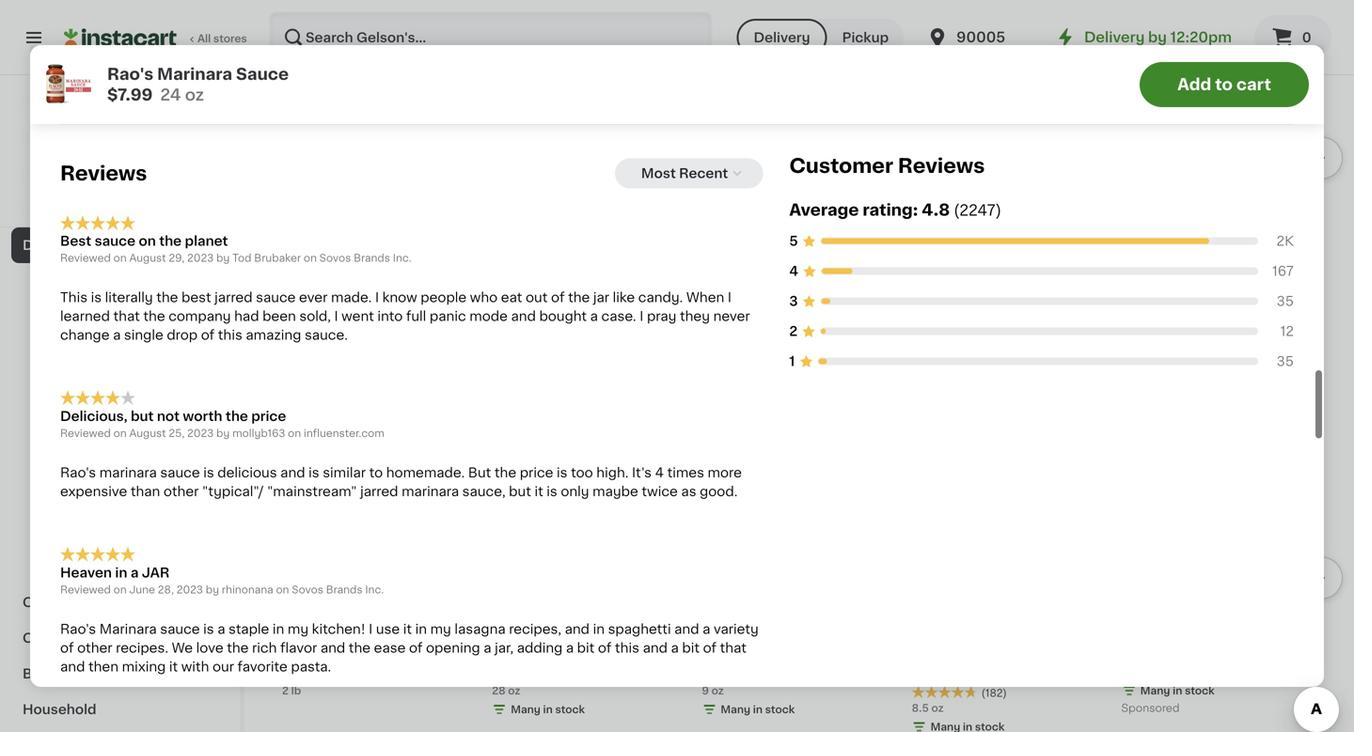 Task type: describe. For each thing, give the bounding box(es) containing it.
basil
[[1005, 235, 1036, 249]]

35 for 3
[[1277, 295, 1295, 308]]

august inside delicious, but not worth the price reviewed on august 25, 2023 by mollyb163 on influenster.com
[[129, 429, 166, 439]]

sauce inside rao's marinara sauce is delicious and is similar to homemade. but the price is too high. it's 4 times more expensive than other "typical"/ "mainstream" jarred marinara sauce, but it is only maybe twice as good.
[[160, 467, 200, 480]]

variety
[[714, 623, 759, 636]]

add to cart
[[1178, 77, 1272, 93]]

reviewed inside heaven in a jar reviewed on june 28, 2023 by rhinonana on sovos brands inc.
[[60, 585, 111, 596]]

add inside button
[[1178, 77, 1212, 93]]

rao's for rao's marinara sauce is a staple in my kitchen!  i use it in my lasagna recipes, and in spaghetti and a variety of other recipes.  we love the rich flavor and the ease of opening a jar, adding a bit of this and a bit of that and then mixing it with our favorite pasta.
[[60, 623, 96, 636]]

i left know at the left top
[[375, 291, 379, 305]]

on left june
[[113, 585, 127, 596]]

similar
[[323, 467, 366, 480]]

brands inside best sauce on the planet reviewed on august 29, 2023 by tod brubaker on sovos brands inc.
[[354, 253, 390, 264]]

oz inside minute rice white rice, light & fluffy 28 oz
[[508, 687, 521, 697]]

beans
[[34, 489, 75, 502]]

the inside delicious, but not worth the price reviewed on august 25, 2023 by mollyb163 on influenster.com
[[226, 410, 248, 423]]

$ 7 99
[[916, 210, 951, 230]]

1 horizontal spatial marinara
[[402, 486, 459, 499]]

item carousel region containing 7
[[282, 0, 1344, 337]]

marinara for sauce
[[99, 623, 157, 636]]

in left 11
[[273, 623, 284, 636]]

167
[[1273, 265, 1295, 278]]

lundberg family farms organic white jasmine rice 2 lb
[[282, 649, 469, 697]]

1 horizontal spatial sauce
[[1039, 235, 1081, 249]]

not
[[157, 410, 180, 423]]

jar,
[[495, 642, 514, 655]]

and inside rao's marinara sauce is delicious and is similar to homemade. but the price is too high. it's 4 times more expensive than other "typical"/ "mainstream" jarred marinara sauce, but it is only maybe twice as good.
[[281, 467, 305, 480]]

and left then
[[60, 661, 85, 674]]

many in stock down rao's tomato basil sauce
[[931, 290, 1005, 300]]

many down pre-
[[721, 705, 751, 716]]

99 for 7
[[937, 211, 951, 222]]

on right mollyb163
[[288, 429, 301, 439]]

1 horizontal spatial reviews
[[898, 156, 985, 176]]

the inside best sauce on the planet reviewed on august 29, 2023 by tod brubaker on sovos brands inc.
[[159, 235, 182, 248]]

adding
[[517, 642, 563, 655]]

went
[[342, 310, 374, 323]]

i down ramen
[[728, 291, 732, 305]]

pasta for pasta & pizza sauces
[[34, 454, 71, 467]]

more dry goods link
[[11, 549, 229, 585]]

recipes,
[[509, 623, 562, 636]]

recipes.
[[116, 642, 168, 655]]

satisfaction
[[79, 181, 142, 191]]

brands inside heaven in a jar reviewed on june 28, 2023 by rhinonana on sovos brands inc.
[[326, 585, 363, 596]]

rao's marinara sauce $7.99 24 oz
[[107, 66, 289, 103]]

instacart logo image
[[64, 26, 177, 49]]

this inside 'rao's marinara sauce is a staple in my kitchen!  i use it in my lasagna recipes, and in spaghetti and a variety of other recipes.  we love the rich flavor and the ease of opening a jar, adding a bit of this and a bit of that and then mixing it with our favorite pasta.'
[[615, 642, 640, 655]]

by inside heaven in a jar reviewed on june 28, 2023 by rhinonana on sovos brands inc.
[[206, 585, 219, 596]]

2023 inside heaven in a jar reviewed on june 28, 2023 by rhinonana on sovos brands inc.
[[177, 585, 203, 596]]

rao's tomato basil sauce
[[912, 235, 1081, 249]]

know
[[383, 291, 417, 305]]

$ 4 79
[[706, 624, 742, 644]]

2 oz
[[492, 291, 514, 302]]

brubaker
[[254, 253, 301, 264]]

influenster.com
[[304, 429, 385, 439]]

jarred inside this is literally the best jarred sauce ever made. i know people who eat out of the jar like candy. when i learned that the company had been sold, i went into full panic mode and bought a case. i pray they never change a single drop of this amazing sauce.
[[215, 291, 253, 305]]

refrigerate after opening.
[[60, 79, 230, 92]]

raman
[[759, 235, 805, 249]]

heat. serve.
[[60, 47, 140, 60]]

in down arrabbiata
[[1173, 290, 1183, 300]]

lentils
[[829, 649, 873, 663]]

by inside delicious, but not worth the price reviewed on august 25, 2023 by mollyb163 on influenster.com
[[216, 429, 230, 439]]

candy.
[[639, 291, 683, 305]]

in down rao's tomato basil sauce
[[963, 290, 973, 300]]

$ for 4
[[706, 625, 713, 636]]

of up bought
[[551, 291, 565, 305]]

too
[[571, 467, 593, 480]]

oz down rao's arrabbiata sauce
[[1138, 271, 1151, 282]]

stock inside 'button'
[[1186, 687, 1215, 697]]

more
[[34, 561, 68, 574]]

pray
[[647, 310, 677, 323]]

the down kitchen!
[[349, 642, 371, 655]]

is inside this is literally the best jarred sauce ever made. i know people who eat out of the jar like candy. when i learned that the company had been sold, i went into full panic mode and bought a case. i pray they never change a single drop of this amazing sauce.
[[91, 291, 102, 305]]

a right adding on the left bottom
[[566, 642, 574, 655]]

5 add button from the left
[[1239, 11, 1312, 45]]

is left "too"
[[557, 467, 568, 480]]

spicy
[[702, 254, 740, 267]]

of up breakfast
[[60, 642, 74, 655]]

a up 'love'
[[218, 623, 225, 636]]

on down 'rewards' on the top
[[139, 235, 156, 248]]

a left jar,
[[484, 642, 492, 655]]

29,
[[169, 253, 185, 264]]

a left single
[[113, 329, 121, 342]]

0 vertical spatial pasta
[[113, 239, 151, 252]]

2 24 oz from the left
[[1122, 271, 1151, 282]]

minute rice white rice, light & fluffy 28 oz
[[492, 649, 686, 697]]

sauce for rao's marinara sauce $7.99 24 oz
[[236, 66, 289, 82]]

1 bit from the left
[[577, 642, 595, 655]]

of right ease
[[409, 642, 423, 655]]

by left 12:20pm
[[1149, 31, 1168, 44]]

sauces inside "link"
[[124, 597, 174, 610]]

tomato for canned
[[89, 418, 139, 431]]

sponsored badge image
[[1122, 704, 1179, 715]]

most recent
[[642, 167, 729, 180]]

a inside heaven in a jar reviewed on june 28, 2023 by rhinonana on sovos brands inc.
[[131, 567, 139, 580]]

soups
[[142, 632, 184, 645]]

pasta & pizza sauces
[[34, 454, 174, 467]]

eat
[[501, 291, 523, 305]]

and down kitchen!
[[321, 642, 346, 655]]

4 inside rao's marinara sauce is delicious and is similar to homemade. but the price is too high. it's 4 times more expensive than other "typical"/ "mainstream" jarred marinara sauce, but it is only maybe twice as good.
[[655, 467, 664, 480]]

oz down $ 7 99 at right top
[[928, 271, 941, 282]]

pasta for pasta
[[34, 311, 71, 324]]

on right rhinonana
[[276, 585, 289, 596]]

i right sold,
[[334, 310, 338, 323]]

oz inside button
[[501, 291, 514, 302]]

oz right 8.5
[[932, 704, 944, 714]]

the down the "staple" on the left bottom of the page
[[227, 642, 249, 655]]

3
[[790, 295, 798, 308]]

many down fluffy
[[511, 705, 541, 716]]

2 down 3
[[790, 325, 798, 338]]

minute
[[492, 649, 538, 663]]

opening.
[[173, 79, 230, 92]]

canned goods & soups link
[[11, 621, 229, 657]]

2023 inside best sauce on the planet reviewed on august 29, 2023 by tod brubaker on sovos brands inc.
[[187, 253, 214, 264]]

many down arrabbiata
[[1141, 290, 1171, 300]]

a down the jar on the top left of page
[[591, 310, 598, 323]]

"mainstream"
[[267, 486, 357, 499]]

shaman raman organic spicy cosmo coconut ramen 2 oz
[[702, 235, 861, 302]]

canned tomato
[[34, 418, 139, 431]]

guarantee
[[145, 181, 199, 191]]

full
[[406, 310, 427, 323]]

2 horizontal spatial 4
[[790, 265, 799, 278]]

1 24 oz from the left
[[912, 271, 941, 282]]

8.5
[[912, 704, 929, 714]]

2 inside the shaman raman organic spicy cosmo coconut ramen 2 oz
[[702, 291, 709, 302]]

$4.99 original price: $7.49 element
[[702, 208, 897, 233]]

and up light
[[675, 623, 700, 636]]

breakfast link
[[11, 657, 229, 693]]

our
[[213, 661, 234, 674]]

1 vertical spatial it
[[403, 623, 412, 636]]

sauce inside 'rao's marinara sauce is a staple in my kitchen!  i use it in my lasagna recipes, and in spaghetti and a variety of other recipes.  we love the rich flavor and the ease of opening a jar, adding a bit of this and a bit of that and then mixing it with our favorite pasta.'
[[160, 623, 200, 636]]

lundberg
[[282, 649, 346, 663]]

drop
[[167, 329, 198, 342]]

99 for 5
[[518, 625, 532, 636]]

tod
[[232, 253, 252, 264]]

this
[[60, 291, 88, 305]]

1 horizontal spatial 24
[[912, 271, 926, 282]]

4.8
[[922, 202, 950, 218]]

liquor link
[[11, 192, 229, 228]]

and inside this is literally the best jarred sauce ever made. i know people who eat out of the jar like candy. when i learned that the company had been sold, i went into full panic mode and bought a case. i pray they never change a single drop of this amazing sauce.
[[511, 310, 536, 323]]

rao's for rao's tomato basil sauce
[[912, 235, 948, 249]]

i inside 'rao's marinara sauce is a staple in my kitchen!  i use it in my lasagna recipes, and in spaghetti and a variety of other recipes.  we love the rich flavor and the ease of opening a jar, adding a bit of this and a bit of that and then mixing it with our favorite pasta.'
[[369, 623, 373, 636]]

1
[[790, 355, 795, 368]]

$ for 11
[[286, 625, 293, 636]]

price inside rao's marinara sauce is delicious and is similar to homemade. but the price is too high. it's 4 times more expensive than other "typical"/ "mainstream" jarred marinara sauce, but it is only maybe twice as good.
[[520, 467, 554, 480]]

$7.99 original price: $10.99 element
[[912, 208, 1107, 233]]

on up 'pasta & pizza sauces' link
[[113, 429, 127, 439]]

worth
[[183, 410, 223, 423]]

in inside many in stock 'button'
[[1173, 687, 1183, 697]]

tomato for rao's
[[952, 235, 1001, 249]]

oz inside melissa's steamed lentils - pre-cooked 9 oz
[[712, 687, 724, 697]]

inc. inside best sauce on the planet reviewed on august 29, 2023 by tod brubaker on sovos brands inc.
[[393, 253, 412, 264]]

the left the jar on the top left of page
[[568, 291, 590, 305]]

jarred inside rao's marinara sauce is delicious and is similar to homemade. but the price is too high. it's 4 times more expensive than other "typical"/ "mainstream" jarred marinara sauce, but it is only maybe twice as good.
[[360, 486, 398, 499]]

11
[[293, 624, 310, 644]]

liquor
[[23, 203, 66, 216]]

delicious, but not worth the price reviewed on august 25, 2023 by mollyb163 on influenster.com
[[60, 410, 385, 439]]

pasta & pizza sauces link
[[11, 442, 229, 478]]

service type group
[[737, 19, 904, 56]]

of left rice,
[[598, 642, 612, 655]]

planet
[[185, 235, 228, 248]]

never
[[714, 310, 751, 323]]

but inside rao's marinara sauce is delicious and is similar to homemade. but the price is too high. it's 4 times more expensive than other "typical"/ "mainstream" jarred marinara sauce, but it is only maybe twice as good.
[[509, 486, 532, 499]]

white inside minute rice white rice, light & fluffy 28 oz
[[574, 649, 613, 663]]

all stores link
[[64, 11, 248, 64]]

beer
[[23, 167, 55, 181]]

add inside everyday store prices 100% satisfaction guarantee add gelson's rewards to save
[[34, 200, 56, 210]]

people
[[421, 291, 467, 305]]

oz inside rao's marinara sauce $7.99 24 oz
[[185, 87, 204, 103]]

is up "mainstream"
[[309, 467, 320, 480]]

in left spaghetti
[[593, 623, 605, 636]]

steamed
[[766, 649, 826, 663]]

condiments & sauces link
[[11, 585, 229, 621]]

90005 button
[[927, 11, 1040, 64]]

light
[[653, 649, 686, 663]]

0 horizontal spatial 5
[[503, 624, 516, 644]]

like
[[613, 291, 635, 305]]

beer & cider link
[[11, 156, 229, 192]]

0 horizontal spatial reviews
[[60, 163, 147, 183]]

delivery for delivery
[[754, 31, 811, 44]]

is left only
[[547, 486, 558, 499]]

heat.
[[60, 47, 96, 60]]

in inside heaven in a jar reviewed on june 28, 2023 by rhinonana on sovos brands inc.
[[115, 567, 127, 580]]

on down dry goods & pasta
[[113, 253, 127, 264]]

june
[[129, 585, 155, 596]]

2 add button from the left
[[609, 11, 682, 45]]

the inside rao's marinara sauce is delicious and is similar to homemade. but the price is too high. it's 4 times more expensive than other "typical"/ "mainstream" jarred marinara sauce, but it is only maybe twice as good.
[[495, 467, 517, 480]]

in right ever
[[333, 290, 343, 300]]

noodles link
[[11, 371, 229, 406]]

and right recipes,
[[565, 623, 590, 636]]

many down rao's tomato basil sauce
[[931, 290, 961, 300]]

sauce inside this is literally the best jarred sauce ever made. i know people who eat out of the jar like candy. when i learned that the company had been sold, i went into full panic mode and bought a case. i pray they never change a single drop of this amazing sauce.
[[256, 291, 296, 305]]

pasta.
[[291, 661, 331, 674]]

0 horizontal spatial it
[[169, 661, 178, 674]]

25,
[[169, 429, 185, 439]]

rao's for rao's marinara sauce is delicious and is similar to homemade. but the price is too high. it's 4 times more expensive than other "typical"/ "mainstream" jarred marinara sauce, but it is only maybe twice as good.
[[60, 467, 96, 480]]

sovos inside best sauce on the planet reviewed on august 29, 2023 by tod brubaker on sovos brands inc.
[[320, 253, 351, 264]]

1 vertical spatial goods
[[99, 561, 143, 574]]

prices
[[139, 162, 172, 173]]

sauce inside best sauce on the planet reviewed on august 29, 2023 by tod brubaker on sovos brands inc.
[[95, 235, 136, 248]]



Task type: vqa. For each thing, say whether or not it's contained in the screenshot.
$ within the $ 4 79
yes



Task type: locate. For each thing, give the bounding box(es) containing it.
high.
[[597, 467, 629, 480]]

marinara
[[99, 467, 157, 480], [402, 486, 459, 499]]

1 horizontal spatial 24 oz
[[1122, 271, 1151, 282]]

$7.99
[[107, 87, 153, 103]]

5 up minute
[[503, 624, 516, 644]]

organic
[[809, 235, 861, 249], [282, 668, 335, 681]]

2 vertical spatial 4
[[713, 624, 727, 644]]

rao's for rao's arrabbiata sauce
[[1122, 235, 1158, 249]]

add gelson's rewards to save link
[[34, 198, 206, 213]]

"typical"/
[[202, 486, 264, 499]]

price inside delicious, but not worth the price reviewed on august 25, 2023 by mollyb163 on influenster.com
[[251, 410, 286, 423]]

noodles
[[34, 382, 89, 395]]

0 horizontal spatial rice
[[440, 668, 469, 681]]

1 vertical spatial sovos
[[292, 585, 324, 596]]

0 horizontal spatial my
[[288, 623, 309, 636]]

1 vertical spatial 5
[[503, 624, 516, 644]]

1 vertical spatial item carousel region
[[282, 412, 1344, 733]]

0 horizontal spatial price
[[251, 410, 286, 423]]

other right than
[[164, 486, 199, 499]]

1 vertical spatial canned
[[23, 632, 76, 645]]

this down the had
[[218, 329, 243, 342]]

99 inside $ 5 99
[[518, 625, 532, 636]]

24
[[160, 87, 181, 103], [912, 271, 926, 282], [1122, 271, 1136, 282]]

on right brubaker
[[304, 253, 317, 264]]

in down cooked
[[753, 705, 763, 716]]

1 vertical spatial dry
[[71, 561, 95, 574]]

2 reviewed from the top
[[60, 429, 111, 439]]

item carousel region containing 11
[[282, 412, 1344, 733]]

delicious,
[[60, 410, 128, 423]]

& inside condiments & sauces "link"
[[109, 597, 120, 610]]

delivery
[[1085, 31, 1145, 44], [754, 31, 811, 44]]

&
[[58, 167, 69, 181], [99, 239, 110, 252], [74, 454, 85, 467], [109, 597, 120, 610], [128, 632, 139, 645], [492, 668, 503, 681]]

0 horizontal spatial but
[[131, 410, 154, 423]]

0 horizontal spatial marinara
[[99, 623, 157, 636]]

0 horizontal spatial dry
[[23, 239, 47, 252]]

to inside everyday store prices 100% satisfaction guarantee add gelson's rewards to save
[[156, 200, 167, 210]]

item carousel region
[[282, 0, 1344, 337], [282, 412, 1344, 733]]

reviewed inside delicious, but not worth the price reviewed on august 25, 2023 by mollyb163 on influenster.com
[[60, 429, 111, 439]]

1 vertical spatial white
[[338, 668, 377, 681]]

to right similar
[[369, 467, 383, 480]]

0 horizontal spatial to
[[156, 200, 167, 210]]

2 horizontal spatial sauce
[[1233, 235, 1275, 249]]

99 inside $ 11 99
[[312, 625, 327, 636]]

but left not
[[131, 410, 154, 423]]

sauce for rao's arrabbiata sauce
[[1233, 235, 1275, 249]]

fluffy
[[506, 668, 545, 681]]

1 horizontal spatial to
[[369, 467, 383, 480]]

ease
[[374, 642, 406, 655]]

marinara inside rao's marinara sauce $7.99 24 oz
[[157, 66, 232, 82]]

1 vertical spatial tomato
[[89, 418, 139, 431]]

reviewed inside best sauce on the planet reviewed on august 29, 2023 by tod brubaker on sovos brands inc.
[[60, 253, 111, 264]]

my up flavor
[[288, 623, 309, 636]]

delivery left pickup
[[754, 31, 811, 44]]

$ for 5
[[496, 625, 503, 636]]

$ inside $ 5 99
[[496, 625, 503, 636]]

2023
[[187, 253, 214, 264], [187, 429, 214, 439], [177, 585, 203, 596]]

love
[[196, 642, 224, 655]]

4
[[790, 265, 799, 278], [655, 467, 664, 480], [713, 624, 727, 644]]

but right sauce,
[[509, 486, 532, 499]]

0 vertical spatial price
[[251, 410, 286, 423]]

this is literally the best jarred sauce ever made. i know people who eat out of the jar like candy. when i learned that the company had been sold, i went into full panic mode and bought a case. i pray they never change a single drop of this amazing sauce.
[[60, 291, 751, 342]]

sovos inside heaven in a jar reviewed on june 28, 2023 by rhinonana on sovos brands inc.
[[292, 585, 324, 596]]

organic inside lundberg family farms organic white jasmine rice 2 lb
[[282, 668, 335, 681]]

marinara down all
[[157, 66, 232, 82]]

the left 'best'
[[156, 291, 178, 305]]

0 vertical spatial dry
[[23, 239, 47, 252]]

1 reviewed from the top
[[60, 253, 111, 264]]

single
[[124, 329, 163, 342]]

inc. inside heaven in a jar reviewed on june 28, 2023 by rhinonana on sovos brands inc.
[[365, 585, 384, 596]]

melissa's
[[702, 649, 763, 663]]

jar
[[142, 567, 170, 580]]

rice inside lundberg family farms organic white jasmine rice 2 lb
[[440, 668, 469, 681]]

24 down rao's arrabbiata sauce
[[1122, 271, 1136, 282]]

inc.
[[393, 253, 412, 264], [365, 585, 384, 596]]

1 item carousel region from the top
[[282, 0, 1344, 337]]

0 vertical spatial but
[[131, 410, 154, 423]]

1 vertical spatial this
[[615, 642, 640, 655]]

2 horizontal spatial it
[[535, 486, 544, 499]]

2 bit from the left
[[683, 642, 700, 655]]

it inside rao's marinara sauce is delicious and is similar to homemade. but the price is too high. it's 4 times more expensive than other "typical"/ "mainstream" jarred marinara sauce, but it is only maybe twice as good.
[[535, 486, 544, 499]]

marinara for sauce
[[157, 66, 232, 82]]

0 vertical spatial item carousel region
[[282, 0, 1344, 337]]

many in stock down arrabbiata
[[1141, 290, 1215, 300]]

brands up made.
[[354, 253, 390, 264]]

many in stock down cooked
[[721, 705, 795, 716]]

0 vertical spatial marinara
[[157, 66, 232, 82]]

pasta down liquor link
[[113, 239, 151, 252]]

the up mollyb163
[[226, 410, 248, 423]]

0 vertical spatial 35
[[1277, 295, 1295, 308]]

5
[[790, 235, 798, 248], [503, 624, 516, 644]]

100%
[[48, 181, 77, 191]]

delivery for delivery by 12:20pm
[[1085, 31, 1145, 44]]

dry inside the more dry goods link
[[71, 561, 95, 574]]

24 inside rao's marinara sauce $7.99 24 oz
[[160, 87, 181, 103]]

organic inside the shaman raman organic spicy cosmo coconut ramen 2 oz
[[809, 235, 861, 249]]

1 vertical spatial to
[[156, 200, 167, 210]]

it's
[[632, 467, 652, 480]]

0 horizontal spatial 99
[[312, 625, 327, 636]]

of down the company
[[201, 329, 215, 342]]

store
[[109, 162, 137, 173]]

$ inside $ 11 99
[[286, 625, 293, 636]]

9
[[702, 687, 709, 697]]

canned for canned goods & soups
[[23, 632, 76, 645]]

of up pre-
[[703, 642, 717, 655]]

into
[[378, 310, 403, 323]]

1 horizontal spatial white
[[574, 649, 613, 663]]

0 vertical spatial jarred
[[215, 291, 253, 305]]

0 vertical spatial this
[[218, 329, 243, 342]]

1 horizontal spatial delivery
[[1085, 31, 1145, 44]]

3 add button from the left
[[819, 11, 892, 45]]

1 horizontal spatial inc.
[[393, 253, 412, 264]]

$ 11 99
[[286, 624, 327, 644]]

0 vertical spatial 2023
[[187, 253, 214, 264]]

2 item carousel region from the top
[[282, 412, 1344, 733]]

$ inside $ 4 79
[[706, 625, 713, 636]]

4 right it's on the bottom of page
[[655, 467, 664, 480]]

pasta
[[113, 239, 151, 252], [34, 311, 71, 324], [34, 454, 71, 467]]

other inside rao's marinara sauce is delicious and is similar to homemade. but the price is too high. it's 4 times more expensive than other "typical"/ "mainstream" jarred marinara sauce, but it is only maybe twice as good.
[[164, 486, 199, 499]]

0 vertical spatial canned
[[34, 418, 86, 431]]

delivery left 12:20pm
[[1085, 31, 1145, 44]]

many in stock up went
[[301, 290, 375, 300]]

with
[[181, 661, 209, 674]]

& left pizza
[[74, 454, 85, 467]]

goods up then
[[79, 632, 124, 645]]

sauces
[[125, 454, 174, 467], [124, 597, 174, 610]]

1 vertical spatial organic
[[282, 668, 335, 681]]

sold,
[[300, 310, 331, 323]]

2 vertical spatial reviewed
[[60, 585, 111, 596]]

best
[[182, 291, 211, 305]]

goods for pasta
[[51, 239, 96, 252]]

gelson's logo image
[[102, 98, 138, 134]]

& up 28
[[492, 668, 503, 681]]

1 horizontal spatial 99
[[518, 625, 532, 636]]

the up 29,
[[159, 235, 182, 248]]

0 vertical spatial marinara
[[99, 467, 157, 480]]

sauce right basil
[[1039, 235, 1081, 249]]

99 for 11
[[312, 625, 327, 636]]

8.5 oz
[[912, 704, 944, 714]]

tomato down the $10.99
[[952, 235, 1001, 249]]

by left tod
[[216, 253, 230, 264]]

1 vertical spatial other
[[77, 642, 113, 655]]

-
[[876, 649, 882, 663]]

& inside canned goods & soups link
[[128, 632, 139, 645]]

1 vertical spatial 35
[[1277, 355, 1295, 368]]

99 up adding on the left bottom
[[518, 625, 532, 636]]

& inside 'pasta & pizza sauces' link
[[74, 454, 85, 467]]

use
[[376, 623, 400, 636]]

2 inside button
[[492, 291, 499, 302]]

i left the "use"
[[369, 623, 373, 636]]

0 horizontal spatial white
[[338, 668, 377, 681]]

goods for soups
[[79, 632, 124, 645]]

2 vertical spatial it
[[169, 661, 178, 674]]

average
[[790, 202, 859, 218]]

change
[[60, 329, 110, 342]]

times
[[668, 467, 705, 480]]

tomato
[[952, 235, 1001, 249], [89, 418, 139, 431]]

0 horizontal spatial 24
[[160, 87, 181, 103]]

dry goods & pasta link
[[11, 228, 229, 263]]

the up single
[[143, 310, 165, 323]]

all stores
[[198, 33, 247, 44]]

rao's for rao's marinara sauce $7.99 24 oz
[[107, 66, 154, 82]]

$ for 7
[[916, 211, 923, 222]]

1 horizontal spatial dry
[[71, 561, 95, 574]]

that inside 'rao's marinara sauce is a staple in my kitchen!  i use it in my lasagna recipes, and in spaghetti and a variety of other recipes.  we love the rich flavor and the ease of opening a jar, adding a bit of this and a bit of that and then mixing it with our favorite pasta.'
[[720, 642, 747, 655]]

delivery by 12:20pm
[[1085, 31, 1233, 44]]

2 horizontal spatial 99
[[937, 211, 951, 222]]

1 horizontal spatial this
[[615, 642, 640, 655]]

many in stock inside 'button'
[[1141, 687, 1215, 697]]

tomato up 'pasta & pizza sauces' link
[[89, 418, 139, 431]]

oz right '9'
[[712, 687, 724, 697]]

1 horizontal spatial tomato
[[952, 235, 1001, 249]]

1 vertical spatial jarred
[[360, 486, 398, 499]]

and down spaghetti
[[643, 642, 668, 655]]

0 horizontal spatial tomato
[[89, 418, 139, 431]]

1 vertical spatial rice
[[440, 668, 469, 681]]

in up farms
[[416, 623, 427, 636]]

1 vertical spatial sauces
[[124, 597, 174, 610]]

& inside beer & cider "link"
[[58, 167, 69, 181]]

2 vertical spatial 2023
[[177, 585, 203, 596]]

0 horizontal spatial 24 oz
[[912, 271, 941, 282]]

is inside 'rao's marinara sauce is a staple in my kitchen!  i use it in my lasagna recipes, and in spaghetti and a variety of other recipes.  we love the rich flavor and the ease of opening a jar, adding a bit of this and a bit of that and then mixing it with our favorite pasta.'
[[203, 623, 214, 636]]

in down fluffy
[[543, 705, 553, 716]]

99 inside $ 7 99
[[937, 211, 951, 222]]

0 vertical spatial it
[[535, 486, 544, 499]]

rao's inside rao's marinara sauce is delicious and is similar to homemade. but the price is too high. it's 4 times more expensive than other "typical"/ "mainstream" jarred marinara sauce, but it is only maybe twice as good.
[[60, 467, 96, 480]]

it right the "use"
[[403, 623, 412, 636]]

rating:
[[863, 202, 919, 218]]

product group
[[282, 6, 477, 306], [492, 6, 687, 304], [702, 6, 897, 304], [912, 6, 1107, 306], [1122, 6, 1317, 306], [1122, 420, 1317, 720]]

0 horizontal spatial jarred
[[215, 291, 253, 305]]

rhinonana
[[222, 585, 273, 596]]

many up sponsored badge image
[[1141, 687, 1171, 697]]

literally
[[105, 291, 153, 305]]

a left the 79 at the bottom of the page
[[703, 623, 711, 636]]

beans link
[[11, 478, 229, 514]]

marinara
[[157, 66, 232, 82], [99, 623, 157, 636]]

goods up june
[[99, 561, 143, 574]]

is up "typical"/
[[203, 467, 214, 480]]

1 vertical spatial price
[[520, 467, 554, 480]]

3 reviewed from the top
[[60, 585, 111, 596]]

sauce inside rao's marinara sauce $7.99 24 oz
[[236, 66, 289, 82]]

rice,
[[616, 649, 649, 663]]

august inside best sauce on the planet reviewed on august 29, 2023 by tod brubaker on sovos brands inc.
[[129, 253, 166, 264]]

other inside 'rao's marinara sauce is a staple in my kitchen!  i use it in my lasagna recipes, and in spaghetti and a variety of other recipes.  we love the rich flavor and the ease of opening a jar, adding a bit of this and a bit of that and then mixing it with our favorite pasta.'
[[77, 642, 113, 655]]

marinara down homemade.
[[402, 486, 459, 499]]

2 august from the top
[[129, 429, 166, 439]]

many inside 'button'
[[1141, 687, 1171, 697]]

2 35 from the top
[[1277, 355, 1295, 368]]

0 vertical spatial 4
[[790, 265, 799, 278]]

1 horizontal spatial my
[[431, 623, 451, 636]]

2 vertical spatial pasta
[[34, 454, 71, 467]]

1 horizontal spatial bit
[[683, 642, 700, 655]]

marinara inside 'rao's marinara sauce is a staple in my kitchen!  i use it in my lasagna recipes, and in spaghetti and a variety of other recipes.  we love the rich flavor and the ease of opening a jar, adding a bit of this and a bit of that and then mixing it with our favorite pasta.'
[[99, 623, 157, 636]]

1 vertical spatial marinara
[[402, 486, 459, 499]]

best
[[60, 235, 91, 248]]

to inside rao's marinara sauce is delicious and is similar to homemade. but the price is too high. it's 4 times more expensive than other "typical"/ "mainstream" jarred marinara sauce, but it is only maybe twice as good.
[[369, 467, 383, 480]]

white inside lundberg family farms organic white jasmine rice 2 lb
[[338, 668, 377, 681]]

as
[[682, 486, 697, 499]]

homemade.
[[386, 467, 465, 480]]

1 vertical spatial reviewed
[[60, 429, 111, 439]]

1 august from the top
[[129, 253, 166, 264]]

24 down 7
[[912, 271, 926, 282]]

rao's up expensive
[[60, 467, 96, 480]]

2k
[[1277, 235, 1295, 248]]

12:20pm
[[1171, 31, 1233, 44]]

2023 down 'planet'
[[187, 253, 214, 264]]

dry right more at the left bottom of page
[[71, 561, 95, 574]]

1 vertical spatial marinara
[[99, 623, 157, 636]]

goods
[[51, 239, 96, 252], [99, 561, 143, 574], [79, 632, 124, 645]]

condiments
[[23, 597, 106, 610]]

inc. up the "use"
[[365, 585, 384, 596]]

pasta down this
[[34, 311, 71, 324]]

$10.99
[[959, 217, 1003, 230]]

prepared foods
[[23, 60, 130, 73]]

1 horizontal spatial 4
[[713, 624, 727, 644]]

product group containing many in stock
[[1122, 420, 1317, 720]]

1 horizontal spatial marinara
[[157, 66, 232, 82]]

2 vertical spatial to
[[369, 467, 383, 480]]

wine link
[[11, 85, 229, 120]]

white
[[574, 649, 613, 663], [338, 668, 377, 681]]

2 left lb
[[282, 687, 289, 697]]

is up learned
[[91, 291, 102, 305]]

0 horizontal spatial delivery
[[754, 31, 811, 44]]

to inside add to cart button
[[1216, 77, 1234, 93]]

1 vertical spatial that
[[720, 642, 747, 655]]

ramen
[[702, 273, 749, 286]]

but inside delicious, but not worth the price reviewed on august 25, 2023 by mollyb163 on influenster.com
[[131, 410, 154, 423]]

marinara up than
[[99, 467, 157, 480]]

0 horizontal spatial marinara
[[99, 467, 157, 480]]

sovos left '(2.25k)'
[[320, 253, 351, 264]]

best sauce on the planet reviewed on august 29, 2023 by tod brubaker on sovos brands inc.
[[60, 235, 412, 264]]

foods
[[88, 60, 130, 73]]

0 horizontal spatial that
[[113, 310, 140, 323]]

None search field
[[269, 11, 713, 64]]

dry inside dry goods & pasta link
[[23, 239, 47, 252]]

to left cart
[[1216, 77, 1234, 93]]

who
[[470, 291, 498, 305]]

0 vertical spatial that
[[113, 310, 140, 323]]

99
[[937, 211, 951, 222], [312, 625, 327, 636], [518, 625, 532, 636]]

0 horizontal spatial bit
[[577, 642, 595, 655]]

rao's inside rao's marinara sauce $7.99 24 oz
[[107, 66, 154, 82]]

and up "mainstream"
[[281, 467, 305, 480]]

0 horizontal spatial inc.
[[365, 585, 384, 596]]

product group containing 7
[[912, 6, 1107, 306]]

24 oz down rao's arrabbiata sauce
[[1122, 271, 1151, 282]]

canned down noodles
[[34, 418, 86, 431]]

rao's up $7.99
[[107, 66, 154, 82]]

2 vertical spatial goods
[[79, 632, 124, 645]]

delicious
[[218, 467, 277, 480]]

1 vertical spatial 2023
[[187, 429, 214, 439]]

1 vertical spatial 4
[[655, 467, 664, 480]]

rao's arrabbiata sauce
[[1122, 235, 1275, 249]]

flavor
[[280, 642, 317, 655]]

oz inside the shaman raman organic spicy cosmo coconut ramen 2 oz
[[711, 291, 724, 302]]

1 horizontal spatial 5
[[790, 235, 798, 248]]

by inside best sauce on the planet reviewed on august 29, 2023 by tod brubaker on sovos brands inc.
[[216, 253, 230, 264]]

favorite
[[238, 661, 288, 674]]

that inside this is literally the best jarred sauce ever made. i know people who eat out of the jar like candy. when i learned that the company had been sold, i went into full panic mode and bought a case. i pray they never change a single drop of this amazing sauce.
[[113, 310, 140, 323]]

1 vertical spatial but
[[509, 486, 532, 499]]

0 vertical spatial inc.
[[393, 253, 412, 264]]

99 right 7
[[937, 211, 951, 222]]

oz right 28
[[508, 687, 521, 697]]

1 horizontal spatial organic
[[809, 235, 861, 249]]

this down spaghetti
[[615, 642, 640, 655]]

a down spaghetti
[[671, 642, 679, 655]]

i left pray
[[640, 310, 644, 323]]

sauce.
[[305, 329, 348, 342]]

company
[[169, 310, 231, 323]]

beer & cider
[[23, 167, 109, 181]]

add to cart button
[[1140, 62, 1310, 107]]

a up june
[[131, 567, 139, 580]]

rice down 'opening'
[[440, 668, 469, 681]]

2 my from the left
[[431, 623, 451, 636]]

jasmine
[[380, 668, 436, 681]]

0 vertical spatial 5
[[790, 235, 798, 248]]

1 horizontal spatial price
[[520, 467, 554, 480]]

sauce,
[[463, 486, 506, 499]]

pasta up beans
[[34, 454, 71, 467]]

is up 'love'
[[203, 623, 214, 636]]

2 inside lundberg family farms organic white jasmine rice 2 lb
[[282, 687, 289, 697]]

4 add button from the left
[[1029, 11, 1102, 45]]

many up sold,
[[301, 290, 331, 300]]

rao's inside 'rao's marinara sauce is a staple in my kitchen!  i use it in my lasagna recipes, and in spaghetti and a variety of other recipes.  we love the rich flavor and the ease of opening a jar, adding a bit of this and a bit of that and then mixing it with our favorite pasta.'
[[60, 623, 96, 636]]

1 my from the left
[[288, 623, 309, 636]]

rice inside minute rice white rice, light & fluffy 28 oz
[[542, 649, 571, 663]]

1 horizontal spatial rice
[[542, 649, 571, 663]]

0 vertical spatial sauces
[[125, 454, 174, 467]]

rao's down 7
[[912, 235, 948, 249]]

rao's down condiments
[[60, 623, 96, 636]]

oz right who
[[501, 291, 514, 302]]

1 horizontal spatial that
[[720, 642, 747, 655]]

many in stock down fluffy
[[511, 705, 585, 716]]

35 for 1
[[1277, 355, 1295, 368]]

mode
[[470, 310, 508, 323]]

(2247)
[[954, 203, 1002, 218]]

0 horizontal spatial other
[[77, 642, 113, 655]]

august down not
[[129, 429, 166, 439]]

reviewed down dry goods & pasta
[[60, 253, 111, 264]]

35 down 12
[[1277, 355, 1295, 368]]

& inside minute rice white rice, light & fluffy 28 oz
[[492, 668, 503, 681]]

prepared foods link
[[11, 49, 229, 85]]

sovos up $ 11 99 at the bottom left
[[292, 585, 324, 596]]

and down eat
[[511, 310, 536, 323]]

2 horizontal spatial 24
[[1122, 271, 1136, 282]]

delivery inside button
[[754, 31, 811, 44]]

1 horizontal spatial but
[[509, 486, 532, 499]]

0 vertical spatial organic
[[809, 235, 861, 249]]

this inside this is literally the best jarred sauce ever made. i know people who eat out of the jar like candy. when i learned that the company had been sold, i went into full panic mode and bought a case. i pray they never change a single drop of this amazing sauce.
[[218, 329, 243, 342]]

all
[[198, 33, 211, 44]]

after
[[138, 79, 169, 92]]

white down family on the left of the page
[[338, 668, 377, 681]]

rich
[[252, 642, 277, 655]]

twice
[[642, 486, 678, 499]]

1 add button from the left
[[399, 11, 472, 45]]

cart
[[1237, 77, 1272, 93]]

canned for canned tomato
[[34, 418, 86, 431]]

$ inside $ 7 99
[[916, 211, 923, 222]]

1 35 from the top
[[1277, 295, 1295, 308]]

0 horizontal spatial organic
[[282, 668, 335, 681]]

reviewed down delicious,
[[60, 429, 111, 439]]

august left 29,
[[129, 253, 166, 264]]

1 vertical spatial pasta
[[34, 311, 71, 324]]

sauce up we
[[160, 623, 200, 636]]

household
[[23, 704, 97, 717]]

goods down gelson's
[[51, 239, 96, 252]]

& inside dry goods & pasta link
[[99, 239, 110, 252]]

2023 inside delicious, but not worth the price reviewed on august 25, 2023 by mollyb163 on influenster.com
[[187, 429, 214, 439]]



